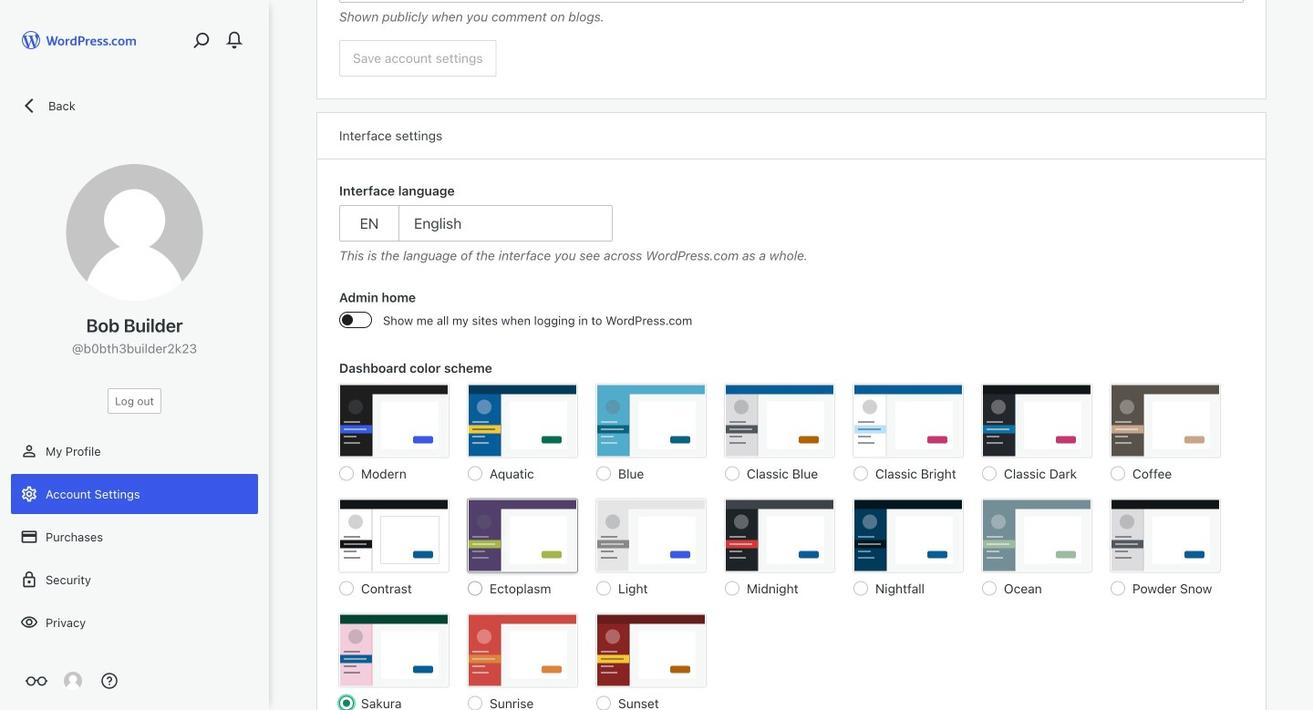 Task type: describe. For each thing, give the bounding box(es) containing it.
settings image
[[20, 485, 38, 503]]

sunrise image
[[468, 614, 577, 687]]

1 list item from the top
[[1305, 64, 1313, 130]]

visibility image
[[20, 614, 38, 632]]

2 group from the top
[[339, 181, 1244, 265]]

classic blue image
[[725, 384, 834, 457]]

midnight image
[[725, 499, 834, 572]]

aquatic image
[[468, 384, 577, 457]]

1 vertical spatial bob builder image
[[64, 672, 82, 690]]

blue image
[[596, 384, 706, 457]]

contrast image
[[339, 499, 449, 572]]

light image
[[596, 499, 706, 572]]

powder snow image
[[1111, 499, 1220, 572]]

3 list item from the top
[[1305, 244, 1313, 330]]

lock image
[[20, 571, 38, 589]]

2 list item from the top
[[1305, 159, 1313, 244]]

4 group from the top
[[339, 359, 1244, 710]]



Task type: locate. For each thing, give the bounding box(es) containing it.
1 group from the top
[[339, 0, 1244, 26]]

person image
[[20, 442, 38, 461]]

coffee image
[[1111, 384, 1220, 457]]

group
[[339, 0, 1244, 26], [339, 181, 1244, 265], [339, 288, 1244, 341], [339, 359, 1244, 710]]

modern image
[[339, 384, 449, 457]]

0 vertical spatial bob builder image
[[66, 164, 203, 301]]

credit_card image
[[20, 528, 38, 546]]

3 group from the top
[[339, 288, 1244, 341]]

None radio
[[982, 466, 997, 481], [1111, 466, 1125, 481], [596, 581, 611, 596], [725, 581, 740, 596], [982, 581, 997, 596], [1111, 581, 1125, 596], [596, 696, 611, 710], [982, 466, 997, 481], [1111, 466, 1125, 481], [596, 581, 611, 596], [725, 581, 740, 596], [982, 581, 997, 596], [1111, 581, 1125, 596], [596, 696, 611, 710]]

4 list item from the top
[[1305, 330, 1313, 397]]

bob builder image
[[66, 164, 203, 301], [64, 672, 82, 690]]

reader image
[[26, 670, 47, 692]]

ectoplasm image
[[468, 499, 577, 572]]

None radio
[[339, 466, 354, 481], [468, 466, 482, 481], [596, 466, 611, 481], [725, 466, 740, 481], [854, 466, 868, 481], [339, 581, 354, 596], [468, 581, 482, 596], [854, 581, 868, 596], [339, 696, 354, 710], [468, 696, 482, 710], [339, 466, 354, 481], [468, 466, 482, 481], [596, 466, 611, 481], [725, 466, 740, 481], [854, 466, 868, 481], [339, 581, 354, 596], [468, 581, 482, 596], [854, 581, 868, 596], [339, 696, 354, 710], [468, 696, 482, 710]]

list item
[[1305, 64, 1313, 130], [1305, 159, 1313, 244], [1305, 244, 1313, 330], [1305, 330, 1313, 397]]

ocean image
[[982, 499, 1092, 572]]

None url field
[[339, 0, 1244, 3]]

sakura image
[[339, 614, 449, 687]]

nightfall image
[[854, 499, 963, 572]]

classic dark image
[[982, 384, 1092, 457]]

classic bright image
[[854, 384, 963, 457]]

sunset image
[[596, 614, 706, 687]]



Task type: vqa. For each thing, say whether or not it's contained in the screenshot.
Classic Bright image
yes



